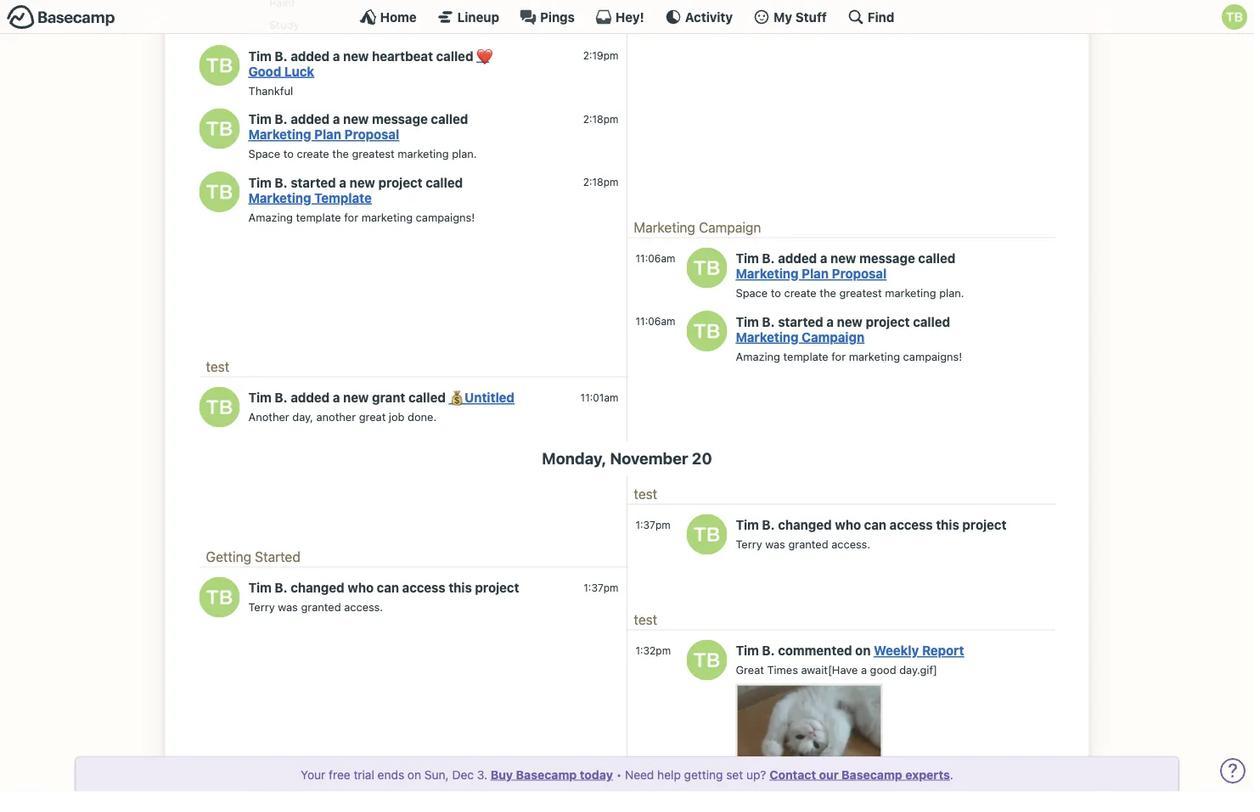 Task type: vqa. For each thing, say whether or not it's contained in the screenshot.
My Stuff popup button
yes



Task type: locate. For each thing, give the bounding box(es) containing it.
message
[[372, 112, 428, 126], [860, 251, 916, 266]]

tim for the 11:06am element associated with tim b. started a new project called marketing campaign
[[736, 314, 759, 329]]

hey! button
[[595, 8, 645, 25]]

create for 2:18pm
[[297, 147, 329, 160]]

2:18pm for tim b. added a new message called
[[583, 113, 619, 125]]

for
[[344, 211, 359, 223], [832, 350, 846, 363]]

1 vertical spatial test link
[[634, 486, 658, 502]]

activity link
[[665, 8, 733, 25]]

1 horizontal spatial this
[[936, 518, 960, 533]]

1:32pm element
[[636, 645, 671, 657]]

for down tim b. started a new project called marketing campaign
[[832, 350, 846, 363]]

marketing plan proposal link up tim b. started a new project called marketing campaign
[[736, 266, 887, 281]]

0 vertical spatial amazing
[[248, 211, 293, 223]]

new inside the tim b. started a new project called marketing template
[[350, 175, 375, 190]]

day,
[[293, 411, 313, 423]]

1 vertical spatial for
[[832, 350, 846, 363]]

1 vertical spatial 2:18pm
[[583, 176, 619, 188]]

greatest
[[352, 147, 395, 160], [840, 287, 882, 299]]

0 horizontal spatial the
[[332, 147, 349, 160]]

space for 11:06am
[[736, 287, 768, 299]]

experts
[[906, 768, 951, 782]]

study link
[[269, 18, 299, 31]]

project inside tim b. started a new project called marketing campaign
[[866, 314, 910, 329]]

0 vertical spatial terry was granted access.
[[736, 538, 871, 551]]

message up tim b. started a new project called marketing campaign
[[860, 251, 916, 266]]

11:06am element for tim b. started a new project called marketing campaign
[[636, 315, 676, 327]]

0 vertical spatial greatest
[[352, 147, 395, 160]]

0 vertical spatial for
[[344, 211, 359, 223]]

1 horizontal spatial who
[[835, 518, 861, 533]]

buy basecamp today link
[[491, 768, 613, 782]]

1 horizontal spatial to
[[771, 287, 782, 299]]

basecamp
[[516, 768, 577, 782], [842, 768, 903, 782]]

1 vertical spatial 2:18pm element
[[583, 176, 619, 188]]

1 vertical spatial who
[[348, 581, 374, 596]]

started inside tim b. started a new project called marketing campaign
[[778, 314, 824, 329]]

11:01am
[[581, 392, 619, 403]]

1 horizontal spatial plan
[[802, 266, 829, 281]]

0 horizontal spatial tim b. changed who can access this project
[[248, 581, 520, 596]]

for down the template
[[344, 211, 359, 223]]

2 2:18pm from the top
[[583, 176, 619, 188]]

marketing
[[248, 127, 311, 142], [248, 190, 311, 205], [634, 219, 696, 235], [736, 266, 799, 281], [736, 330, 799, 344]]

1 vertical spatial message
[[860, 251, 916, 266]]

message for 2:18pm
[[372, 112, 428, 126]]

terry
[[736, 538, 763, 551], [248, 601, 275, 614]]

thankful
[[248, 84, 293, 97]]

1 vertical spatial this
[[449, 581, 472, 596]]

0 vertical spatial space
[[248, 147, 281, 160]]

on up 'good'
[[856, 644, 871, 658]]

0 vertical spatial can
[[865, 518, 887, 533]]

1 horizontal spatial was
[[766, 538, 786, 551]]

tim burton image for marketing plan proposal "link" associated with 2:18pm
[[199, 108, 240, 149]]

1 horizontal spatial on
[[856, 644, 871, 658]]

tim for 11:01am element on the left of the page
[[248, 390, 272, 405]]

added up tim b. started a new project called marketing campaign
[[778, 251, 817, 266]]

marketing plan proposal link up the tim b. started a new project called marketing template
[[248, 127, 400, 142]]

❤️
[[477, 48, 489, 63]]

access
[[890, 518, 933, 533], [402, 581, 446, 596]]

1 vertical spatial the
[[820, 287, 837, 299]]

0 horizontal spatial access
[[402, 581, 446, 596]]

to
[[284, 147, 294, 160], [771, 287, 782, 299]]

1 vertical spatial space to create the greatest marketing plan.
[[736, 287, 965, 299]]

1 horizontal spatial proposal
[[832, 266, 887, 281]]

plan.
[[452, 147, 477, 160], [940, 287, 965, 299]]

create up the marketing template link
[[297, 147, 329, 160]]

tim inside the tim b. started a new project called marketing template
[[248, 175, 272, 190]]

tim burton image for 11:06am marketing plan proposal "link"
[[687, 248, 728, 289]]

0 vertical spatial campaigns!
[[416, 211, 475, 223]]

1 vertical spatial test
[[634, 486, 658, 502]]

tim b. added a new message called marketing plan proposal up the tim b. started a new project called marketing template
[[248, 112, 468, 142]]

amazing template for marketing campaigns! for template
[[248, 211, 475, 223]]

basecamp right our
[[842, 768, 903, 782]]

1 vertical spatial terry was granted access.
[[248, 601, 383, 614]]

tim b. added a new message called marketing plan proposal
[[248, 112, 468, 142], [736, 251, 956, 281]]

1 2:18pm element from the top
[[583, 113, 619, 125]]

changed
[[778, 518, 832, 533], [291, 581, 345, 596]]

2 2:18pm element from the top
[[583, 176, 619, 188]]

0 horizontal spatial 1:37pm element
[[584, 582, 619, 594]]

0 horizontal spatial who
[[348, 581, 374, 596]]

new for the 11:06am element associated with tim b. added a new message called marketing plan proposal
[[831, 251, 857, 266]]

access.
[[832, 538, 871, 551], [344, 601, 383, 614]]

1 horizontal spatial basecamp
[[842, 768, 903, 782]]

started
[[255, 549, 301, 565]]

1 horizontal spatial amazing
[[736, 350, 781, 363]]

to for 11:06am
[[771, 287, 782, 299]]

test
[[206, 358, 230, 375], [634, 486, 658, 502], [634, 612, 658, 628]]

1 horizontal spatial create
[[785, 287, 817, 299]]

added up luck
[[291, 48, 330, 63]]

called
[[436, 48, 474, 63], [431, 112, 468, 126], [426, 175, 463, 190], [919, 251, 956, 266], [913, 314, 951, 329], [409, 390, 446, 405]]

0 vertical spatial 11:06am element
[[636, 252, 676, 264]]

proposal
[[345, 127, 400, 142], [832, 266, 887, 281]]

1 11:06am element from the top
[[636, 252, 676, 264]]

added for 11:01am
[[291, 390, 330, 405]]

1 horizontal spatial changed
[[778, 518, 832, 533]]

terry was granted access. for test
[[736, 538, 871, 551]]

added up 'day,'
[[291, 390, 330, 405]]

0 horizontal spatial greatest
[[352, 147, 395, 160]]

basecamp right buy
[[516, 768, 577, 782]]

my
[[774, 9, 793, 24]]

11:06am for tim b. started a new project called
[[636, 315, 676, 327]]

1 vertical spatial campaign
[[802, 330, 865, 344]]

1 horizontal spatial space to create the greatest marketing plan.
[[736, 287, 965, 299]]

main element
[[0, 0, 1255, 34]]

marketing campaign link
[[634, 219, 762, 235], [736, 330, 865, 344]]

changed for getting started
[[291, 581, 345, 596]]

help
[[658, 768, 681, 782]]

1:37pm element for getting started
[[584, 582, 619, 594]]

2 vertical spatial test
[[634, 612, 658, 628]]

amazing template for marketing campaigns! down the template
[[248, 211, 475, 223]]

tim inside tim b. started a new project called marketing campaign
[[736, 314, 759, 329]]

0 vertical spatial 11:06am
[[636, 252, 676, 264]]

the up tim b. started a new project called marketing campaign
[[820, 287, 837, 299]]

create up tim b. started a new project called marketing campaign
[[785, 287, 817, 299]]

1 vertical spatial 1:37pm
[[584, 582, 619, 594]]

1 horizontal spatial tim b. changed who can access this project
[[736, 518, 1007, 533]]

1 horizontal spatial campaigns!
[[904, 350, 963, 363]]

new for tim b. added a new message called marketing plan proposal's 2:18pm element
[[343, 112, 369, 126]]

on left sun,
[[408, 768, 421, 782]]

1 11:06am from the top
[[636, 252, 676, 264]]

1 horizontal spatial access.
[[832, 538, 871, 551]]

1 vertical spatial plan
[[802, 266, 829, 281]]

0 horizontal spatial started
[[291, 175, 336, 190]]

to up the marketing template link
[[284, 147, 294, 160]]

1 horizontal spatial started
[[778, 314, 824, 329]]

the up the tim b. started a new project called marketing template
[[332, 147, 349, 160]]

tim b. added a new message called marketing plan proposal up tim b. started a new project called marketing campaign
[[736, 251, 956, 281]]

was
[[766, 538, 786, 551], [278, 601, 298, 614]]

1 vertical spatial space
[[736, 287, 768, 299]]

0 horizontal spatial amazing
[[248, 211, 293, 223]]

proposal up tim b. started a new project called marketing campaign
[[832, 266, 887, 281]]

campaigns!
[[416, 211, 475, 223], [904, 350, 963, 363]]

campaign
[[699, 219, 762, 235], [802, 330, 865, 344]]

0 horizontal spatial message
[[372, 112, 428, 126]]

0 vertical spatial 1:37pm element
[[636, 519, 671, 531]]

0 horizontal spatial campaign
[[699, 219, 762, 235]]

0 horizontal spatial proposal
[[345, 127, 400, 142]]

greatest for 2:18pm
[[352, 147, 395, 160]]

2:18pm element
[[583, 113, 619, 125], [583, 176, 619, 188]]

2:18pm
[[583, 113, 619, 125], [583, 176, 619, 188]]

zoom have a good day.gif image
[[738, 686, 881, 793]]

💰
[[449, 390, 462, 405]]

0 vertical spatial was
[[766, 538, 786, 551]]

marketing inside tim b. started a new project called marketing campaign
[[736, 330, 799, 344]]

0 vertical spatial started
[[291, 175, 336, 190]]

started inside the tim b. started a new project called marketing template
[[291, 175, 336, 190]]

amazing template for marketing campaigns!
[[248, 211, 475, 223], [736, 350, 963, 363]]

2 vertical spatial test link
[[634, 612, 658, 628]]

tim b. added a new heartbeat called
[[248, 48, 477, 63]]

space
[[248, 147, 281, 160], [736, 287, 768, 299]]

1 horizontal spatial message
[[860, 251, 916, 266]]

tim burton image for the marketing template link
[[199, 172, 240, 212]]

11:06am
[[636, 252, 676, 264], [636, 315, 676, 327]]

0 vertical spatial this
[[936, 518, 960, 533]]

tim b. started a new project called marketing campaign
[[736, 314, 951, 344]]

❤️ good luck
[[248, 48, 489, 78]]

space to create the greatest marketing plan. up the tim b. started a new project called marketing template
[[248, 147, 477, 160]]

2 basecamp from the left
[[842, 768, 903, 782]]

0 horizontal spatial space
[[248, 147, 281, 160]]

november
[[610, 449, 689, 468]]

added down thankful in the left of the page
[[291, 112, 330, 126]]

2 11:06am from the top
[[636, 315, 676, 327]]

proposal for 11:06am
[[832, 266, 887, 281]]

space to create the greatest marketing plan. up tim b. started a new project called marketing campaign
[[736, 287, 965, 299]]

1 vertical spatial amazing template for marketing campaigns!
[[736, 350, 963, 363]]

granted for getting started
[[301, 601, 341, 614]]

2 11:06am element from the top
[[636, 315, 676, 327]]

can for test
[[865, 518, 887, 533]]

1 vertical spatial create
[[785, 287, 817, 299]]

1 vertical spatial marketing plan proposal link
[[736, 266, 887, 281]]

11:06am for tim b. added a new message called
[[636, 252, 676, 264]]

on
[[856, 644, 871, 658], [408, 768, 421, 782]]

new for 11:01am element on the left of the page
[[343, 390, 369, 405]]

message down "heartbeat"
[[372, 112, 428, 126]]

granted
[[789, 538, 829, 551], [301, 601, 341, 614]]

1:37pm element
[[636, 519, 671, 531], [584, 582, 619, 594]]

0 vertical spatial access
[[890, 518, 933, 533]]

tim
[[248, 48, 272, 63], [248, 112, 272, 126], [248, 175, 272, 190], [736, 251, 759, 266], [736, 314, 759, 329], [248, 390, 272, 405], [736, 518, 759, 533], [248, 581, 272, 596], [736, 644, 759, 658]]

0 vertical spatial test link
[[206, 358, 230, 375]]

create for 11:06am
[[785, 287, 817, 299]]

1 vertical spatial greatest
[[840, 287, 882, 299]]

tim b. changed who can access this project
[[736, 518, 1007, 533], [248, 581, 520, 596]]

1 horizontal spatial terry
[[736, 538, 763, 551]]

template down tim b. started a new project called marketing campaign
[[784, 350, 829, 363]]

can
[[865, 518, 887, 533], [377, 581, 399, 596]]

0 vertical spatial marketing campaign link
[[634, 219, 762, 235]]

11:06am element
[[636, 252, 676, 264], [636, 315, 676, 327]]

1 horizontal spatial granted
[[789, 538, 829, 551]]

to up tim b. started a new project called marketing campaign
[[771, 287, 782, 299]]

study
[[269, 18, 299, 31]]

plan for 11:06am
[[802, 266, 829, 281]]

space to create the greatest marketing plan.
[[248, 147, 477, 160], [736, 287, 965, 299]]

tim burton image
[[1222, 4, 1248, 30], [199, 45, 240, 86], [199, 108, 240, 149], [199, 172, 240, 212], [687, 248, 728, 289], [687, 311, 728, 352], [199, 387, 240, 428], [687, 515, 728, 555], [199, 577, 240, 618]]

tim burton image
[[687, 640, 728, 681]]

0 vertical spatial granted
[[789, 538, 829, 551]]

1 horizontal spatial access
[[890, 518, 933, 533]]

0 vertical spatial the
[[332, 147, 349, 160]]

0 horizontal spatial plan.
[[452, 147, 477, 160]]

this for getting started
[[449, 581, 472, 596]]

b.
[[275, 48, 288, 63], [275, 112, 288, 126], [275, 175, 288, 190], [762, 251, 775, 266], [762, 314, 775, 329], [275, 390, 288, 405], [762, 518, 775, 533], [275, 581, 288, 596], [762, 644, 775, 658]]

0 vertical spatial 1:37pm
[[636, 519, 671, 531]]

0 vertical spatial marketing plan proposal link
[[248, 127, 400, 142]]

💰 untitled link
[[449, 390, 515, 405]]

1 horizontal spatial terry was granted access.
[[736, 538, 871, 551]]

create
[[297, 147, 329, 160], [785, 287, 817, 299]]

marketing
[[398, 147, 449, 160], [362, 211, 413, 223], [885, 287, 937, 299], [849, 350, 901, 363]]

0 vertical spatial space to create the greatest marketing plan.
[[248, 147, 477, 160]]

1 horizontal spatial amazing template for marketing campaigns!
[[736, 350, 963, 363]]

amazing template for marketing campaigns! for campaign
[[736, 350, 963, 363]]

find
[[868, 9, 895, 24]]

0 horizontal spatial plan
[[314, 127, 342, 142]]

called inside the tim b. started a new project called marketing template
[[426, 175, 463, 190]]

getting
[[684, 768, 723, 782]]

1 vertical spatial campaigns!
[[904, 350, 963, 363]]

trial
[[354, 768, 375, 782]]

0 vertical spatial plan.
[[452, 147, 477, 160]]

campaigns! for tim b. started a new project called marketing template
[[416, 211, 475, 223]]

3.
[[477, 768, 488, 782]]

plan up the tim b. started a new project called marketing template
[[314, 127, 342, 142]]

0 vertical spatial plan
[[314, 127, 342, 142]]

the
[[332, 147, 349, 160], [820, 287, 837, 299]]

tim burton image for ❤️ good luck link
[[199, 45, 240, 86]]

0 vertical spatial 2:18pm
[[583, 113, 619, 125]]

1 vertical spatial 1:37pm element
[[584, 582, 619, 594]]

amazing template for marketing campaigns! down tim b. started a new project called marketing campaign
[[736, 350, 963, 363]]

contact
[[770, 768, 817, 782]]

0 horizontal spatial was
[[278, 601, 298, 614]]

1 horizontal spatial space
[[736, 287, 768, 299]]

terry was granted access.
[[736, 538, 871, 551], [248, 601, 383, 614]]

added
[[291, 48, 330, 63], [291, 112, 330, 126], [778, 251, 817, 266], [291, 390, 330, 405]]

0 horizontal spatial changed
[[291, 581, 345, 596]]

0 vertical spatial test
[[206, 358, 230, 375]]

1 vertical spatial can
[[377, 581, 399, 596]]

terry for test
[[736, 538, 763, 551]]

test link
[[206, 358, 230, 375], [634, 486, 658, 502], [634, 612, 658, 628]]

for for marketing template
[[344, 211, 359, 223]]

template
[[314, 190, 372, 205]]

0 horizontal spatial can
[[377, 581, 399, 596]]

tim for the 11:06am element associated with tim b. added a new message called marketing plan proposal
[[736, 251, 759, 266]]

1:37pm for test
[[636, 519, 671, 531]]

1 vertical spatial amazing
[[736, 350, 781, 363]]

0 horizontal spatial terry
[[248, 601, 275, 614]]

1 horizontal spatial for
[[832, 350, 846, 363]]

0 horizontal spatial access.
[[344, 601, 383, 614]]

0 horizontal spatial campaigns!
[[416, 211, 475, 223]]

lineup
[[458, 9, 500, 24]]

1 2:18pm from the top
[[583, 113, 619, 125]]

template down the marketing template link
[[296, 211, 341, 223]]

done.
[[408, 411, 437, 423]]

proposal up the tim b. started a new project called marketing template
[[345, 127, 400, 142]]

added for 11:06am
[[778, 251, 817, 266]]

plan up tim b. started a new project called marketing campaign
[[802, 266, 829, 281]]

new inside tim b. started a new project called marketing campaign
[[837, 314, 863, 329]]

who for getting started
[[348, 581, 374, 596]]

1 vertical spatial access.
[[344, 601, 383, 614]]

1 vertical spatial granted
[[301, 601, 341, 614]]

greatest up tim b. started a new project called marketing campaign
[[840, 287, 882, 299]]

1:37pm
[[636, 519, 671, 531], [584, 582, 619, 594]]

0 vertical spatial proposal
[[345, 127, 400, 142]]

plan. for 2:18pm
[[452, 147, 477, 160]]

plan
[[314, 127, 342, 142], [802, 266, 829, 281]]

2:18pm for tim b. started a new project called
[[583, 176, 619, 188]]

1 vertical spatial marketing campaign link
[[736, 330, 865, 344]]

contact our basecamp experts link
[[770, 768, 951, 782]]

sun,
[[425, 768, 449, 782]]

space to create the greatest marketing plan. for 2:18pm
[[248, 147, 477, 160]]

greatest up the tim b. started a new project called marketing template
[[352, 147, 395, 160]]

1 horizontal spatial campaign
[[802, 330, 865, 344]]

project
[[378, 175, 423, 190], [866, 314, 910, 329], [963, 518, 1007, 533], [475, 581, 520, 596]]

access. for getting started
[[344, 601, 383, 614]]

0 vertical spatial create
[[297, 147, 329, 160]]



Task type: describe. For each thing, give the bounding box(es) containing it.
changed for test
[[778, 518, 832, 533]]

11:01am element
[[581, 392, 619, 403]]

day.gif]
[[900, 664, 938, 677]]

can for getting started
[[377, 581, 399, 596]]

monday, november 20
[[542, 449, 713, 468]]

new for the 11:06am element associated with tim b. started a new project called marketing campaign
[[837, 314, 863, 329]]

2:19pm
[[583, 50, 619, 61]]

free
[[329, 768, 351, 782]]

times
[[768, 664, 799, 677]]

campaigns! for tim b. started a new project called marketing campaign
[[904, 350, 963, 363]]

tim for 2:18pm element related to tim b. started a new project called marketing template
[[248, 175, 272, 190]]

access for test
[[890, 518, 933, 533]]

message for 11:06am
[[860, 251, 916, 266]]

tim b. started a new project called marketing template
[[248, 175, 463, 205]]

tim b. added a new message called marketing plan proposal for 11:06am
[[736, 251, 956, 281]]

find button
[[848, 8, 895, 25]]

test for tim b. added a new grant called
[[206, 358, 230, 375]]

was for getting started
[[278, 601, 298, 614]]

2:19pm element
[[583, 50, 619, 61]]

marketing up the tim b. started a new project called marketing template
[[398, 147, 449, 160]]

good
[[870, 664, 897, 677]]

marketing plan proposal link for 11:06am
[[736, 266, 887, 281]]

a inside the tim b. started a new project called marketing template
[[339, 175, 347, 190]]

hey!
[[616, 9, 645, 24]]

your free trial ends on sun, dec  3. buy basecamp today • need help getting set up? contact our basecamp experts .
[[301, 768, 954, 782]]

another day, another great job done.
[[248, 411, 437, 423]]

await[have
[[802, 664, 858, 677]]

greatest for 11:06am
[[840, 287, 882, 299]]

set
[[727, 768, 744, 782]]

buy
[[491, 768, 513, 782]]

lineup link
[[437, 8, 500, 25]]

template for template
[[296, 211, 341, 223]]

good
[[248, 64, 281, 78]]

1 basecamp from the left
[[516, 768, 577, 782]]

1:37pm for getting started
[[584, 582, 619, 594]]

called inside tim b. started a new project called marketing campaign
[[913, 314, 951, 329]]

terry was granted access. for getting started
[[248, 601, 383, 614]]

pings
[[540, 9, 575, 24]]

another
[[316, 411, 356, 423]]

plan. for 11:06am
[[940, 287, 965, 299]]

tim b. changed who can access this project for test
[[736, 518, 1007, 533]]

test link for tim b. changed who can access this project
[[634, 486, 658, 502]]

template for campaign
[[784, 350, 829, 363]]

•
[[617, 768, 622, 782]]

11:06am element for tim b. added a new message called marketing plan proposal
[[636, 252, 676, 264]]

luck
[[285, 64, 314, 78]]

great
[[359, 411, 386, 423]]

your
[[301, 768, 326, 782]]

1 vertical spatial on
[[408, 768, 421, 782]]

commented
[[778, 644, 853, 658]]

great
[[736, 664, 765, 677]]

marketing down tim b. started a new project called marketing campaign
[[849, 350, 901, 363]]

pings button
[[520, 8, 575, 25]]

tim for '1:32pm' element
[[736, 644, 759, 658]]

proposal for 2:18pm
[[345, 127, 400, 142]]

activity
[[685, 9, 733, 24]]

test for tim b. changed who can access this project
[[634, 486, 658, 502]]

tim burton image for bottommost the marketing campaign link
[[687, 311, 728, 352]]

my stuff button
[[754, 8, 827, 25]]

test link for tim b. added a new grant called
[[206, 358, 230, 375]]

granted for test
[[789, 538, 829, 551]]

stuff
[[796, 9, 827, 24]]

the for 2:18pm
[[332, 147, 349, 160]]

tim for tim b. added a new message called marketing plan proposal's 2:18pm element
[[248, 112, 272, 126]]

getting started link
[[206, 549, 301, 565]]

to for 2:18pm
[[284, 147, 294, 160]]

marketing inside the tim b. started a new project called marketing template
[[248, 190, 311, 205]]

marketing plan proposal link for 2:18pm
[[248, 127, 400, 142]]

2:18pm element for tim b. started a new project called marketing template
[[583, 176, 619, 188]]

new for 2:18pm element related to tim b. started a new project called marketing template
[[350, 175, 375, 190]]

tim b. added a new message called marketing plan proposal for 2:18pm
[[248, 112, 468, 142]]

getting
[[206, 549, 252, 565]]

home
[[380, 9, 417, 24]]

ends
[[378, 768, 405, 782]]

tim b. added a new grant called 💰 untitled
[[248, 390, 515, 405]]

a inside tim b. started a new project called marketing campaign
[[827, 314, 834, 329]]

❤️ good luck link
[[248, 48, 489, 78]]

amazing for marketing template
[[248, 211, 293, 223]]

marketing campaign
[[634, 219, 762, 235]]

the for 11:06am
[[820, 287, 837, 299]]

access for getting started
[[402, 581, 446, 596]]

getting started
[[206, 549, 301, 565]]

need
[[625, 768, 654, 782]]

space for 2:18pm
[[248, 147, 281, 160]]

test for tim b. commented on
[[634, 612, 658, 628]]

.
[[951, 768, 954, 782]]

untitled
[[465, 390, 515, 405]]

great times await[have a good day.gif]
[[736, 664, 938, 677]]

added for 2:18pm
[[291, 112, 330, 126]]

my stuff
[[774, 9, 827, 24]]

campaign inside tim b. started a new project called marketing campaign
[[802, 330, 865, 344]]

up?
[[747, 768, 767, 782]]

project inside the tim b. started a new project called marketing template
[[378, 175, 423, 190]]

weekly
[[874, 644, 920, 658]]

0 vertical spatial on
[[856, 644, 871, 658]]

1:37pm element for test
[[636, 519, 671, 531]]

this for test
[[936, 518, 960, 533]]

b. inside the tim b. started a new project called marketing template
[[275, 175, 288, 190]]

plan for 2:18pm
[[314, 127, 342, 142]]

dec
[[452, 768, 474, 782]]

b. inside tim b. started a new project called marketing campaign
[[762, 314, 775, 329]]

another
[[248, 411, 289, 423]]

20
[[692, 449, 713, 468]]

for for marketing campaign
[[832, 350, 846, 363]]

was for test
[[766, 538, 786, 551]]

heartbeat
[[372, 48, 433, 63]]

marketing template link
[[248, 190, 372, 205]]

monday,
[[542, 449, 607, 468]]

who for test
[[835, 518, 861, 533]]

marketing up tim b. started a new project called marketing campaign
[[885, 287, 937, 299]]

today
[[580, 768, 613, 782]]

report
[[923, 644, 965, 658]]

weekly report link
[[874, 644, 965, 658]]

marketing down the tim b. started a new project called marketing template
[[362, 211, 413, 223]]

tim burton image for 💰 untitled link
[[199, 387, 240, 428]]

tim b. changed who can access this project for getting started
[[248, 581, 520, 596]]

access. for test
[[832, 538, 871, 551]]

home link
[[360, 8, 417, 25]]

started for template
[[291, 175, 336, 190]]

space to create the greatest marketing plan. for 11:06am
[[736, 287, 965, 299]]

grant
[[372, 390, 406, 405]]

2:18pm element for tim b. added a new message called marketing plan proposal
[[583, 113, 619, 125]]

our
[[819, 768, 839, 782]]

test link for tim b. commented on
[[634, 612, 658, 628]]

started for campaign
[[778, 314, 824, 329]]

switch accounts image
[[7, 4, 116, 31]]

0 vertical spatial campaign
[[699, 219, 762, 235]]

job
[[389, 411, 405, 423]]

amazing for marketing campaign
[[736, 350, 781, 363]]

1:32pm
[[636, 645, 671, 657]]

terry for getting started
[[248, 601, 275, 614]]

tim b. commented on weekly report
[[736, 644, 965, 658]]



